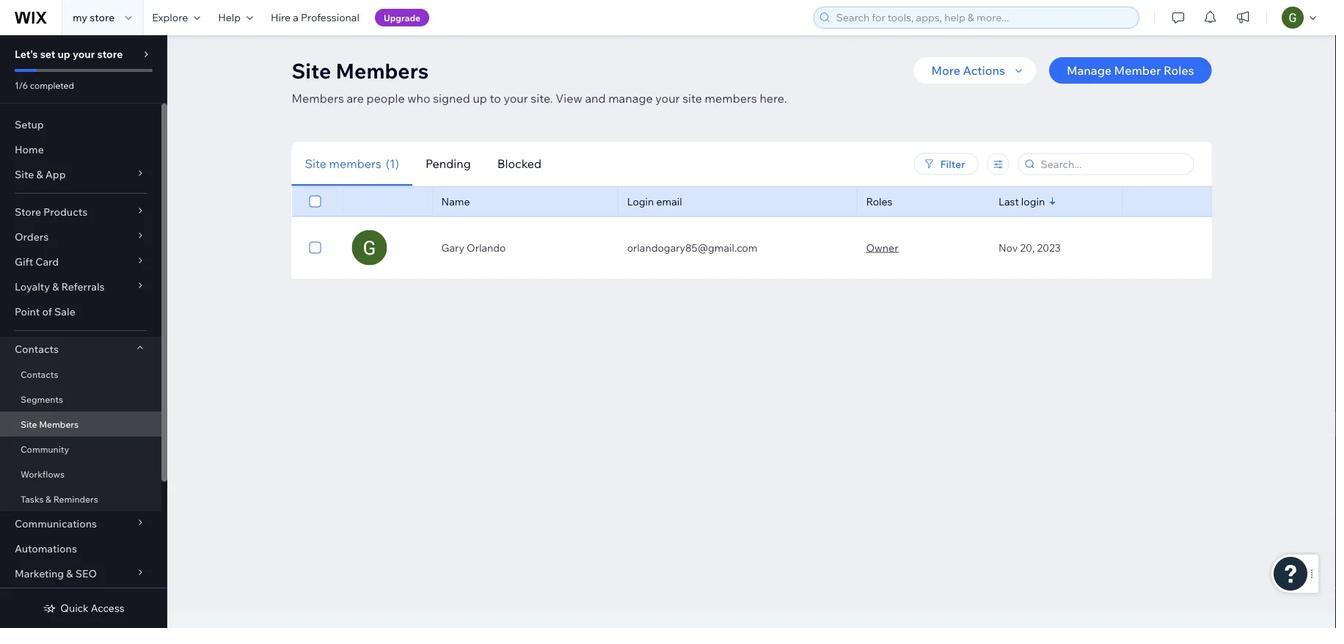 Task type: describe. For each thing, give the bounding box(es) containing it.
members inside site members members are people who signed up to your site. view and manage your site members here.
[[705, 91, 757, 105]]

are
[[347, 91, 364, 105]]

to
[[490, 91, 501, 105]]

member
[[1114, 63, 1161, 78]]

& for tasks
[[46, 493, 51, 504]]

members for site members
[[39, 419, 79, 430]]

manage
[[608, 91, 653, 105]]

gary orlando
[[441, 241, 506, 254]]

help
[[218, 11, 241, 24]]

manage member roles button
[[1049, 57, 1212, 84]]

community
[[21, 444, 69, 455]]

products
[[43, 205, 87, 218]]

site for site members
[[21, 419, 37, 430]]

loyalty & referrals
[[15, 280, 105, 293]]

quick
[[60, 602, 89, 615]]

automations link
[[0, 536, 161, 561]]

contacts for contacts link
[[21, 369, 58, 380]]

workflows
[[21, 469, 65, 480]]

owner
[[866, 241, 898, 254]]

automations
[[15, 542, 77, 555]]

blocked button
[[484, 142, 555, 186]]

store products
[[15, 205, 87, 218]]

orders
[[15, 230, 49, 243]]

gift
[[15, 255, 33, 268]]

gift card
[[15, 255, 59, 268]]

marketing & seo
[[15, 567, 97, 580]]

site for site members members are people who signed up to your site. view and manage your site members here.
[[292, 58, 331, 83]]

point of sale
[[15, 305, 75, 318]]

filter
[[940, 157, 965, 170]]

1/6 completed
[[15, 80, 74, 91]]

contacts link
[[0, 362, 161, 387]]

set
[[40, 48, 55, 61]]

upgrade button
[[375, 9, 429, 26]]

tasks & reminders
[[21, 493, 98, 504]]

more actions button
[[914, 57, 1036, 84]]

community link
[[0, 437, 161, 462]]

of
[[42, 305, 52, 318]]

gary orlando image
[[352, 230, 387, 265]]

segments
[[21, 394, 63, 405]]

view
[[556, 91, 582, 105]]

site.
[[531, 91, 553, 105]]

who
[[407, 91, 430, 105]]

your inside sidebar 'element'
[[73, 48, 95, 61]]

let's
[[15, 48, 38, 61]]

Search for tools, apps, help & more... field
[[832, 7, 1134, 28]]

my
[[73, 11, 87, 24]]

orlando
[[467, 241, 506, 254]]

site members members are people who signed up to your site. view and manage your site members here.
[[292, 58, 787, 105]]

reminders
[[53, 493, 98, 504]]

store
[[15, 205, 41, 218]]

2023
[[1037, 241, 1061, 254]]

& for marketing
[[66, 567, 73, 580]]

tasks & reminders link
[[0, 486, 161, 511]]

Search... field
[[1036, 154, 1189, 174]]

hire a professional
[[271, 11, 359, 24]]

store inside sidebar 'element'
[[97, 48, 123, 61]]

site for site members (1)
[[305, 156, 327, 171]]

& for site
[[36, 168, 43, 181]]

site members link
[[0, 412, 161, 437]]

more
[[932, 63, 960, 78]]

email
[[656, 195, 682, 208]]

site for site & app
[[15, 168, 34, 181]]

members for site members members are people who signed up to your site. view and manage your site members here.
[[336, 58, 429, 83]]

contacts for contacts dropdown button
[[15, 343, 59, 356]]

help button
[[209, 0, 262, 35]]

access
[[91, 602, 124, 615]]

site members
[[21, 419, 79, 430]]

app
[[45, 168, 66, 181]]

let's set up your store
[[15, 48, 123, 61]]

setup
[[15, 118, 44, 131]]

hire a professional link
[[262, 0, 368, 35]]

loyalty
[[15, 280, 50, 293]]

sale
[[54, 305, 75, 318]]

pending button
[[412, 142, 484, 186]]

communications
[[15, 517, 97, 530]]

manage
[[1067, 63, 1112, 78]]

quick access button
[[43, 602, 124, 615]]

tasks
[[21, 493, 44, 504]]

point of sale link
[[0, 299, 161, 324]]

upgrade
[[384, 12, 421, 23]]



Task type: locate. For each thing, give the bounding box(es) containing it.
segments link
[[0, 387, 161, 412]]

pending
[[426, 156, 471, 171]]

20,
[[1020, 241, 1035, 254]]

1 horizontal spatial your
[[504, 91, 528, 105]]

nov
[[999, 241, 1018, 254]]

store down my store
[[97, 48, 123, 61]]

more actions
[[932, 63, 1005, 78]]

roles
[[1164, 63, 1194, 78], [866, 195, 893, 208]]

members inside tab list
[[329, 156, 381, 171]]

hire
[[271, 11, 291, 24]]

2 horizontal spatial your
[[655, 91, 680, 105]]

sidebar element
[[0, 35, 167, 628]]

a
[[293, 11, 299, 24]]

up
[[58, 48, 70, 61], [473, 91, 487, 105]]

my store
[[73, 11, 115, 24]]

marketing
[[15, 567, 64, 580]]

members up people
[[336, 58, 429, 83]]

login email
[[627, 195, 682, 208]]

tab list
[[292, 142, 745, 186]]

up inside sidebar 'element'
[[58, 48, 70, 61]]

0 horizontal spatial roles
[[866, 195, 893, 208]]

workflows link
[[0, 462, 161, 486]]

home
[[15, 143, 44, 156]]

your right set
[[73, 48, 95, 61]]

0 horizontal spatial up
[[58, 48, 70, 61]]

seo
[[75, 567, 97, 580]]

0 vertical spatial store
[[90, 11, 115, 24]]

0 vertical spatial roles
[[1164, 63, 1194, 78]]

contacts up 'segments'
[[21, 369, 58, 380]]

site inside dropdown button
[[15, 168, 34, 181]]

1 vertical spatial contacts
[[21, 369, 58, 380]]

tab list containing site members
[[292, 142, 745, 186]]

blocked
[[497, 156, 541, 171]]

site & app button
[[0, 162, 161, 187]]

0 horizontal spatial members
[[329, 156, 381, 171]]

0 horizontal spatial your
[[73, 48, 95, 61]]

last login
[[999, 195, 1045, 208]]

0 vertical spatial members
[[705, 91, 757, 105]]

& left "app"
[[36, 168, 43, 181]]

1 vertical spatial members
[[329, 156, 381, 171]]

completed
[[30, 80, 74, 91]]

store right the my
[[90, 11, 115, 24]]

name
[[441, 195, 470, 208]]

contacts down 'point of sale'
[[15, 343, 59, 356]]

roles inside button
[[1164, 63, 1194, 78]]

0 vertical spatial contacts
[[15, 343, 59, 356]]

setup link
[[0, 112, 161, 137]]

actions
[[963, 63, 1005, 78]]

loyalty & referrals button
[[0, 274, 161, 299]]

login
[[1021, 195, 1045, 208]]

1 vertical spatial members
[[292, 91, 344, 105]]

up inside site members members are people who signed up to your site. view and manage your site members here.
[[473, 91, 487, 105]]

& for loyalty
[[52, 280, 59, 293]]

quick access
[[60, 602, 124, 615]]

members right site
[[705, 91, 757, 105]]

(1)
[[386, 156, 399, 171]]

professional
[[301, 11, 359, 24]]

store products button
[[0, 200, 161, 225]]

gary
[[441, 241, 464, 254]]

gift card button
[[0, 249, 161, 274]]

site
[[683, 91, 702, 105]]

site members (1)
[[305, 156, 399, 171]]

card
[[35, 255, 59, 268]]

login
[[627, 195, 654, 208]]

signed
[[433, 91, 470, 105]]

site & app
[[15, 168, 66, 181]]

people
[[367, 91, 405, 105]]

referrals
[[61, 280, 105, 293]]

contacts button
[[0, 337, 161, 362]]

explore
[[152, 11, 188, 24]]

1 horizontal spatial members
[[705, 91, 757, 105]]

contacts
[[15, 343, 59, 356], [21, 369, 58, 380]]

marketing & seo button
[[0, 561, 161, 586]]

1 vertical spatial roles
[[866, 195, 893, 208]]

filter button
[[914, 153, 978, 175]]

& right loyalty
[[52, 280, 59, 293]]

communications button
[[0, 511, 161, 536]]

here.
[[760, 91, 787, 105]]

1 vertical spatial up
[[473, 91, 487, 105]]

& right tasks
[[46, 493, 51, 504]]

1/6
[[15, 80, 28, 91]]

& left the seo
[[66, 567, 73, 580]]

0 vertical spatial members
[[336, 58, 429, 83]]

your right to
[[504, 91, 528, 105]]

members inside sidebar 'element'
[[39, 419, 79, 430]]

orlandogary85@gmail.com
[[627, 241, 758, 254]]

members left the are at the top
[[292, 91, 344, 105]]

up left to
[[473, 91, 487, 105]]

site
[[292, 58, 331, 83], [305, 156, 327, 171], [15, 168, 34, 181], [21, 419, 37, 430]]

store
[[90, 11, 115, 24], [97, 48, 123, 61]]

0 vertical spatial up
[[58, 48, 70, 61]]

1 horizontal spatial roles
[[1164, 63, 1194, 78]]

None checkbox
[[309, 193, 321, 210], [309, 239, 321, 256], [309, 193, 321, 210], [309, 239, 321, 256]]

site inside site members members are people who signed up to your site. view and manage your site members here.
[[292, 58, 331, 83]]

roles up owner
[[866, 195, 893, 208]]

and
[[585, 91, 606, 105]]

your left site
[[655, 91, 680, 105]]

1 horizontal spatial up
[[473, 91, 487, 105]]

&
[[36, 168, 43, 181], [52, 280, 59, 293], [46, 493, 51, 504], [66, 567, 73, 580]]

2 vertical spatial members
[[39, 419, 79, 430]]

up right set
[[58, 48, 70, 61]]

manage member roles
[[1067, 63, 1194, 78]]

1 vertical spatial store
[[97, 48, 123, 61]]

last
[[999, 195, 1019, 208]]

members left (1)
[[329, 156, 381, 171]]

contacts inside dropdown button
[[15, 343, 59, 356]]

members up community
[[39, 419, 79, 430]]

roles right member
[[1164, 63, 1194, 78]]

home link
[[0, 137, 161, 162]]



Task type: vqa. For each thing, say whether or not it's contained in the screenshot.
More Actions button
yes



